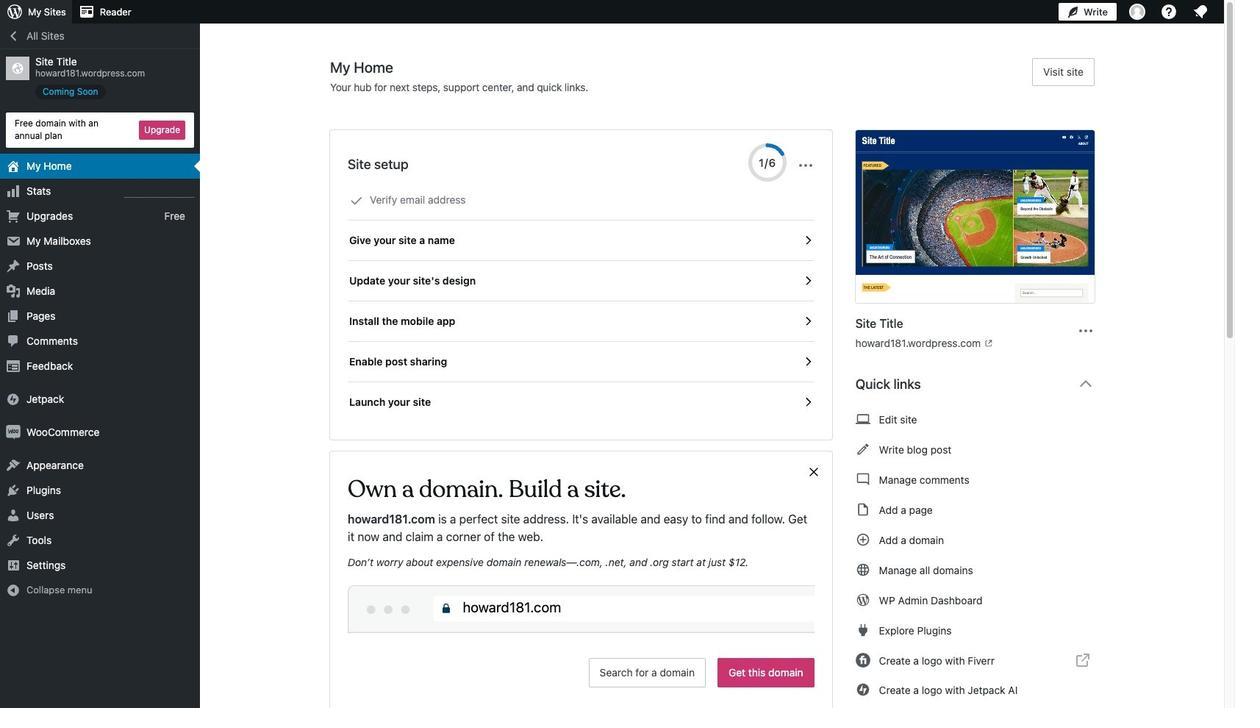 Task type: locate. For each thing, give the bounding box(es) containing it.
mode_comment image
[[856, 471, 870, 488]]

dismiss settings image
[[797, 157, 814, 174]]

1 vertical spatial task enabled image
[[801, 355, 814, 368]]

0 vertical spatial task enabled image
[[801, 234, 814, 247]]

1 vertical spatial img image
[[6, 425, 21, 439]]

0 vertical spatial task enabled image
[[801, 315, 814, 328]]

1 task enabled image from the top
[[801, 315, 814, 328]]

0 vertical spatial img image
[[6, 392, 21, 406]]

main content
[[330, 58, 1107, 708]]

1 task enabled image from the top
[[801, 234, 814, 247]]

task enabled image
[[801, 315, 814, 328], [801, 355, 814, 368], [801, 396, 814, 409]]

1 vertical spatial task enabled image
[[801, 274, 814, 287]]

launchpad checklist element
[[348, 180, 814, 422]]

2 img image from the top
[[6, 425, 21, 439]]

my profile image
[[1129, 4, 1146, 20]]

task enabled image
[[801, 234, 814, 247], [801, 274, 814, 287]]

2 vertical spatial task enabled image
[[801, 396, 814, 409]]

highest hourly views 0 image
[[124, 188, 194, 197]]

progress bar
[[748, 143, 786, 182]]

img image
[[6, 392, 21, 406], [6, 425, 21, 439]]

dismiss domain name promotion image
[[807, 463, 820, 481]]

help image
[[1160, 3, 1178, 21]]



Task type: vqa. For each thing, say whether or not it's contained in the screenshot.
bottommost img
yes



Task type: describe. For each thing, give the bounding box(es) containing it.
3 task enabled image from the top
[[801, 396, 814, 409]]

insert_drive_file image
[[856, 501, 870, 518]]

manage your notifications image
[[1192, 3, 1209, 21]]

laptop image
[[856, 410, 870, 428]]

2 task enabled image from the top
[[801, 355, 814, 368]]

more options for site site title image
[[1077, 322, 1095, 339]]

edit image
[[856, 440, 870, 458]]

2 task enabled image from the top
[[801, 274, 814, 287]]

1 img image from the top
[[6, 392, 21, 406]]



